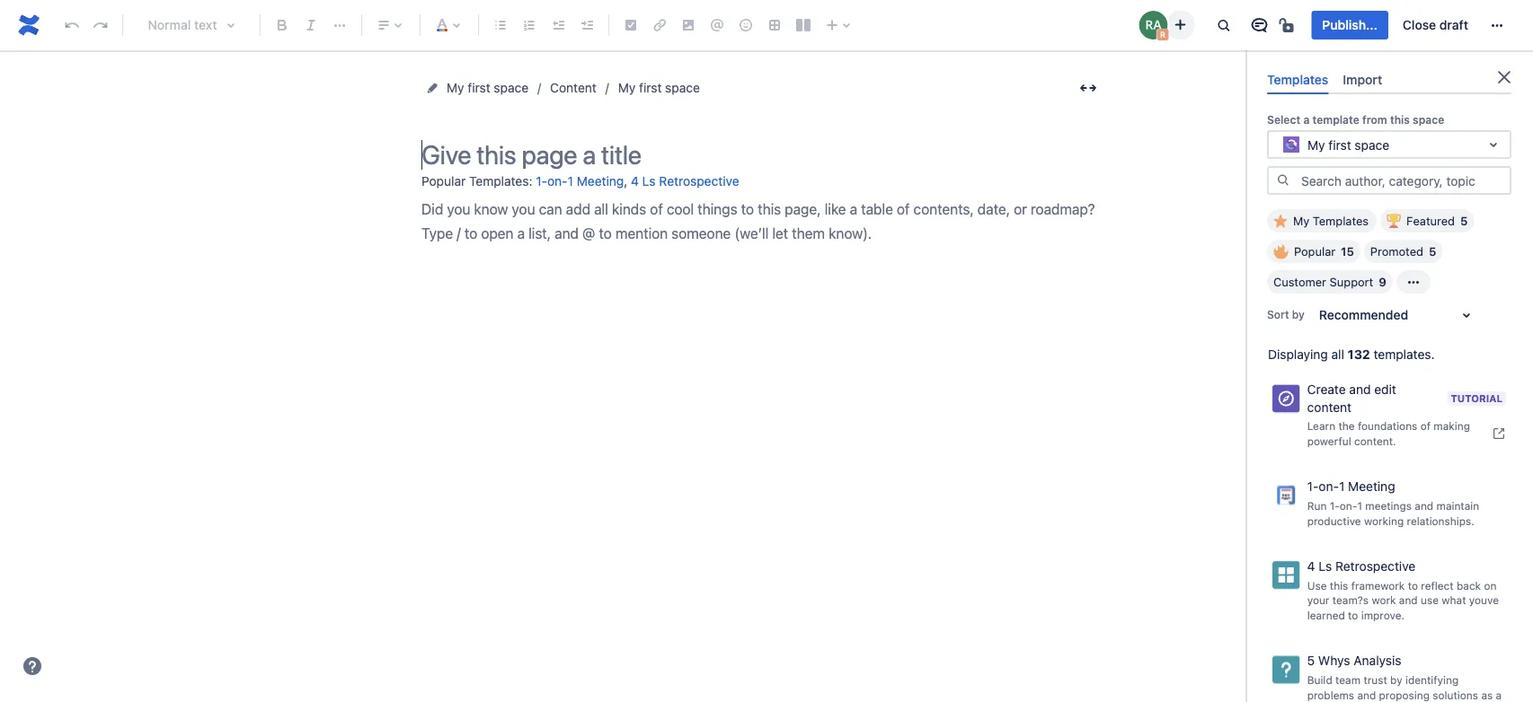 Task type: vqa. For each thing, say whether or not it's contained in the screenshot.
Promoted 5
yes



Task type: locate. For each thing, give the bounding box(es) containing it.
Main content area, start typing to enter text. text field
[[422, 197, 1105, 246]]

1 horizontal spatial this
[[1390, 113, 1410, 126]]

space right from
[[1413, 113, 1445, 126]]

1-
[[536, 174, 547, 189], [1307, 479, 1319, 494], [1330, 500, 1340, 512]]

close templates and import image
[[1494, 67, 1515, 88]]

on- up productive
[[1340, 500, 1358, 512]]

1- right templates: in the top of the page
[[536, 174, 547, 189]]

italic ⌘i image
[[300, 14, 322, 36]]

0 vertical spatial meeting
[[577, 174, 624, 189]]

meeting
[[577, 174, 624, 189], [1348, 479, 1395, 494]]

Search author, category, topic field
[[1296, 168, 1510, 193]]

framework
[[1351, 580, 1405, 592]]

space
[[494, 80, 529, 95], [665, 80, 700, 95], [1413, 113, 1445, 126], [1355, 137, 1390, 152]]

templates up 15
[[1313, 215, 1369, 228]]

more categories image
[[1403, 272, 1424, 293]]

1 vertical spatial templates
[[1313, 215, 1369, 228]]

reflect
[[1421, 580, 1454, 592]]

comment icon image
[[1249, 14, 1270, 36]]

5 down featured
[[1429, 245, 1436, 259]]

0 horizontal spatial 1-
[[536, 174, 547, 189]]

0 horizontal spatial my first space
[[447, 80, 529, 95]]

1 horizontal spatial my first space link
[[618, 77, 700, 99]]

1- up productive
[[1330, 500, 1340, 512]]

to down team?s
[[1348, 610, 1358, 622]]

2 horizontal spatial first
[[1329, 137, 1351, 152]]

my first space down select a template from this space
[[1308, 137, 1390, 152]]

1 vertical spatial 5
[[1429, 245, 1436, 259]]

1 horizontal spatial 1
[[1339, 479, 1345, 494]]

content.
[[1354, 435, 1396, 447]]

0 vertical spatial ls
[[642, 174, 656, 189]]

my first space
[[447, 80, 529, 95], [618, 80, 700, 95], [1308, 137, 1390, 152]]

use
[[1307, 580, 1327, 592]]

1 vertical spatial on-
[[1319, 479, 1339, 494]]

my templates button
[[1267, 210, 1377, 233]]

move this page image
[[425, 81, 439, 95]]

content
[[1307, 400, 1352, 415]]

2 vertical spatial 1
[[1358, 500, 1362, 512]]

0 vertical spatial by
[[1292, 309, 1305, 321]]

ls right ,
[[642, 174, 656, 189]]

0 vertical spatial 1
[[568, 174, 573, 189]]

1 vertical spatial popular
[[1294, 245, 1336, 259]]

promoted 5
[[1370, 245, 1436, 259]]

to left reflect
[[1408, 580, 1418, 592]]

retrospective inside 4 ls retrospective use this framework to reflect back on your team?s work and use what youve learned to improve.
[[1336, 559, 1416, 574]]

0 horizontal spatial retrospective
[[659, 174, 739, 189]]

1 vertical spatial to
[[1348, 610, 1358, 622]]

emoji image
[[735, 14, 757, 36]]

this right from
[[1390, 113, 1410, 126]]

1 vertical spatial meeting
[[1348, 479, 1395, 494]]

to
[[1408, 580, 1418, 592], [1348, 610, 1358, 622]]

undo ⌘z image
[[61, 14, 83, 36]]

open image
[[1483, 134, 1505, 156]]

1-on-1 meeting button
[[536, 167, 624, 197]]

close draft
[[1403, 18, 1469, 32]]

9
[[1379, 276, 1387, 289]]

popular left templates: in the top of the page
[[422, 174, 466, 188]]

popular for popular templates: 1-on-1 meeting , 4 ls retrospective
[[422, 174, 466, 188]]

use
[[1421, 595, 1439, 607]]

0 vertical spatial 4
[[631, 174, 639, 189]]

my right move this page icon
[[447, 80, 464, 95]]

0 horizontal spatial meeting
[[577, 174, 624, 189]]

1 vertical spatial 1
[[1339, 479, 1345, 494]]

promoted
[[1370, 245, 1424, 259]]

popular down my templates button
[[1294, 245, 1336, 259]]

select a template from this space
[[1267, 113, 1445, 126]]

5 right featured
[[1461, 215, 1468, 228]]

this inside 4 ls retrospective use this framework to reflect back on your team?s work and use what youve learned to improve.
[[1330, 580, 1348, 592]]

0 horizontal spatial to
[[1348, 610, 1358, 622]]

productive
[[1307, 515, 1361, 527]]

meeting up meetings
[[1348, 479, 1395, 494]]

my inside button
[[1293, 215, 1310, 228]]

0 vertical spatial this
[[1390, 113, 1410, 126]]

1 horizontal spatial 1-
[[1307, 479, 1319, 494]]

1 horizontal spatial 5
[[1429, 245, 1436, 259]]

by
[[1292, 309, 1305, 321], [1390, 675, 1403, 687]]

numbered list ⌘⇧7 image
[[519, 14, 540, 36]]

my first space link down link icon
[[618, 77, 700, 99]]

import
[[1343, 72, 1382, 87]]

0 vertical spatial popular
[[422, 174, 466, 188]]

1 vertical spatial by
[[1390, 675, 1403, 687]]

None text field
[[1281, 136, 1284, 154]]

0 horizontal spatial 1
[[568, 174, 573, 189]]

5 inside 5 whys analysis build team trust by identifying problems and proposing solutions as
[[1307, 654, 1315, 669]]

back
[[1457, 580, 1481, 592]]

0 vertical spatial 1-
[[536, 174, 547, 189]]

4 inside popular templates: 1-on-1 meeting , 4 ls retrospective
[[631, 174, 639, 189]]

by up proposing
[[1390, 675, 1403, 687]]

1 horizontal spatial by
[[1390, 675, 1403, 687]]

close
[[1403, 18, 1436, 32]]

on- right templates: in the top of the page
[[547, 174, 568, 189]]

0 horizontal spatial 4
[[631, 174, 639, 189]]

1 vertical spatial retrospective
[[1336, 559, 1416, 574]]

my templates
[[1293, 215, 1369, 228]]

0 horizontal spatial this
[[1330, 580, 1348, 592]]

popular inside popular templates: 1-on-1 meeting , 4 ls retrospective
[[422, 174, 466, 188]]

0 horizontal spatial my first space link
[[447, 77, 529, 99]]

table image
[[764, 14, 786, 36]]

publish...
[[1322, 18, 1378, 32]]

and down trust
[[1357, 690, 1376, 702]]

first down template
[[1329, 137, 1351, 152]]

0 horizontal spatial 5
[[1307, 654, 1315, 669]]

create and edit content
[[1307, 383, 1396, 415]]

2 horizontal spatial 1
[[1358, 500, 1362, 512]]

build
[[1307, 675, 1333, 687]]

and inside 4 ls retrospective use this framework to reflect back on your team?s work and use what youve learned to improve.
[[1399, 595, 1418, 607]]

and left use
[[1399, 595, 1418, 607]]

select
[[1267, 113, 1301, 126]]

draft
[[1440, 18, 1469, 32]]

15
[[1341, 245, 1354, 259]]

my first space down link icon
[[618, 80, 700, 95]]

1 horizontal spatial popular
[[1294, 245, 1336, 259]]

1 vertical spatial 1-
[[1307, 479, 1319, 494]]

templates up a
[[1267, 72, 1329, 87]]

132
[[1348, 348, 1370, 362]]

1- inside popular templates: 1-on-1 meeting , 4 ls retrospective
[[536, 174, 547, 189]]

this up team?s
[[1330, 580, 1348, 592]]

0 horizontal spatial ls
[[642, 174, 656, 189]]

first
[[468, 80, 490, 95], [639, 80, 662, 95], [1329, 137, 1351, 152]]

templates:
[[469, 174, 532, 188]]

templates
[[1267, 72, 1329, 87], [1313, 215, 1369, 228]]

ls up the use
[[1319, 559, 1332, 574]]

space left content
[[494, 80, 529, 95]]

2 vertical spatial 5
[[1307, 654, 1315, 669]]

on-
[[547, 174, 568, 189], [1319, 479, 1339, 494], [1340, 500, 1358, 512]]

0 horizontal spatial popular
[[422, 174, 466, 188]]

1 horizontal spatial retrospective
[[1336, 559, 1416, 574]]

0 vertical spatial retrospective
[[659, 174, 739, 189]]

and inside 5 whys analysis build team trust by identifying problems and proposing solutions as
[[1357, 690, 1376, 702]]

youve
[[1469, 595, 1499, 607]]

first down link icon
[[639, 80, 662, 95]]

displaying
[[1268, 348, 1328, 362]]

working
[[1364, 515, 1404, 527]]

5 up build
[[1307, 654, 1315, 669]]

tab list
[[1260, 65, 1519, 95]]

my first space link right move this page icon
[[447, 77, 529, 99]]

retrospective
[[659, 174, 739, 189], [1336, 559, 1416, 574]]

problems
[[1307, 690, 1354, 702]]

1 horizontal spatial first
[[639, 80, 662, 95]]

my first space right move this page icon
[[447, 80, 529, 95]]

1 left meetings
[[1358, 500, 1362, 512]]

5 whys analysis build team trust by identifying problems and proposing solutions as 
[[1307, 654, 1502, 703]]

ls inside 4 ls retrospective use this framework to reflect back on your team?s work and use what youve learned to improve.
[[1319, 559, 1332, 574]]

this for template
[[1390, 113, 1410, 126]]

meeting left the 4 ls retrospective button
[[577, 174, 624, 189]]

my up customer
[[1293, 215, 1310, 228]]

edit
[[1374, 383, 1396, 397]]

ls
[[642, 174, 656, 189], [1319, 559, 1332, 574]]

4 right ,
[[631, 174, 639, 189]]

1 vertical spatial ls
[[1319, 559, 1332, 574]]

1- up run
[[1307, 479, 1319, 494]]

2 horizontal spatial 5
[[1461, 215, 1468, 228]]

1 left ,
[[568, 174, 573, 189]]

and up relationships.
[[1415, 500, 1434, 512]]

bullet list ⌘⇧8 image
[[490, 14, 511, 36]]

0 vertical spatial 5
[[1461, 215, 1468, 228]]

1 horizontal spatial 4
[[1307, 559, 1315, 574]]

by right sort
[[1292, 309, 1305, 321]]

2 horizontal spatial my first space
[[1308, 137, 1390, 152]]

0 vertical spatial to
[[1408, 580, 1418, 592]]

as
[[1482, 690, 1493, 702]]

1 vertical spatial 4
[[1307, 559, 1315, 574]]

whys
[[1318, 654, 1350, 669]]

my right content
[[618, 80, 636, 95]]

recommended button
[[1308, 301, 1488, 330]]

1 my first space link from the left
[[447, 77, 529, 99]]

on- up run
[[1319, 479, 1339, 494]]

1-on-1 meeting run 1-on-1 meetings and maintain productive working relationships.
[[1307, 479, 1480, 527]]

templates inside button
[[1313, 215, 1369, 228]]

first right move this page icon
[[468, 80, 490, 95]]

my
[[447, 80, 464, 95], [618, 80, 636, 95], [1308, 137, 1325, 152], [1293, 215, 1310, 228]]

5
[[1461, 215, 1468, 228], [1429, 245, 1436, 259], [1307, 654, 1315, 669]]

2 vertical spatial 1-
[[1330, 500, 1340, 512]]

1 horizontal spatial to
[[1408, 580, 1418, 592]]

and left edit
[[1349, 383, 1371, 397]]

1 vertical spatial this
[[1330, 580, 1348, 592]]

sort
[[1267, 309, 1289, 321]]

more formatting image
[[329, 14, 351, 36]]

popular
[[422, 174, 466, 188], [1294, 245, 1336, 259]]

invite to edit image
[[1170, 14, 1191, 36]]

1 up productive
[[1339, 479, 1345, 494]]

4 up the use
[[1307, 559, 1315, 574]]

1 horizontal spatial ls
[[1319, 559, 1332, 574]]

this
[[1390, 113, 1410, 126], [1330, 580, 1348, 592]]

1 horizontal spatial meeting
[[1348, 479, 1395, 494]]

4
[[631, 174, 639, 189], [1307, 559, 1315, 574]]

find and replace image
[[1213, 14, 1234, 36]]

support
[[1330, 276, 1374, 289]]

and
[[1349, 383, 1371, 397], [1415, 500, 1434, 512], [1399, 595, 1418, 607], [1357, 690, 1376, 702]]

featured
[[1407, 215, 1455, 228]]

meeting inside 1-on-1 meeting run 1-on-1 meetings and maintain productive working relationships.
[[1348, 479, 1395, 494]]

retrospective down the give this page a title text field
[[659, 174, 739, 189]]

my first space link
[[447, 77, 529, 99], [618, 77, 700, 99]]

0 vertical spatial on-
[[547, 174, 568, 189]]

relationships.
[[1407, 515, 1475, 527]]

1
[[568, 174, 573, 189], [1339, 479, 1345, 494], [1358, 500, 1362, 512]]

learn the foundations of making powerful content.
[[1307, 420, 1470, 447]]

retrospective up framework
[[1336, 559, 1416, 574]]

recommended
[[1319, 308, 1409, 323]]



Task type: describe. For each thing, give the bounding box(es) containing it.
by inside 5 whys analysis build team trust by identifying problems and proposing solutions as
[[1390, 675, 1403, 687]]

powerful
[[1307, 435, 1351, 447]]

tutorial
[[1451, 393, 1503, 404]]

4 inside 4 ls retrospective use this framework to reflect back on your team?s work and use what youve learned to improve.
[[1307, 559, 1315, 574]]

space down add image, video, or file
[[665, 80, 700, 95]]

action item image
[[620, 14, 642, 36]]

and inside create and edit content
[[1349, 383, 1371, 397]]

space down from
[[1355, 137, 1390, 152]]

of
[[1421, 420, 1431, 432]]

what
[[1442, 595, 1466, 607]]

this for retrospective
[[1330, 580, 1348, 592]]

customer
[[1274, 276, 1327, 289]]

customer support 9
[[1274, 276, 1387, 289]]

trust
[[1364, 675, 1387, 687]]

the
[[1339, 420, 1355, 432]]

layouts image
[[793, 14, 814, 36]]

on- inside popular templates: 1-on-1 meeting , 4 ls retrospective
[[547, 174, 568, 189]]

template
[[1313, 113, 1360, 126]]

solutions
[[1433, 690, 1479, 702]]

work
[[1372, 595, 1396, 607]]

tab list containing templates
[[1260, 65, 1519, 95]]

foundations
[[1358, 420, 1418, 432]]

making
[[1434, 420, 1470, 432]]

publish... button
[[1312, 11, 1388, 40]]

team?s
[[1333, 595, 1369, 607]]

add image, video, or file image
[[678, 14, 699, 36]]

Give this page a title text field
[[422, 140, 1105, 170]]

1 horizontal spatial my first space
[[618, 80, 700, 95]]

help image
[[22, 656, 43, 678]]

0 horizontal spatial by
[[1292, 309, 1305, 321]]

ls inside popular templates: 1-on-1 meeting , 4 ls retrospective
[[642, 174, 656, 189]]

meetings
[[1366, 500, 1412, 512]]

more image
[[1487, 14, 1508, 36]]

4 ls retrospective use this framework to reflect back on your team?s work and use what youve learned to improve.
[[1307, 559, 1499, 622]]

popular for popular
[[1294, 245, 1336, 259]]

popular templates: 1-on-1 meeting , 4 ls retrospective
[[422, 174, 739, 189]]

a
[[1304, 113, 1310, 126]]

no restrictions image
[[1278, 14, 1299, 36]]

displaying all 132 templates.
[[1268, 348, 1435, 362]]

search icon image
[[1276, 173, 1291, 188]]

5 for 5
[[1461, 215, 1468, 228]]

4 ls retrospective button
[[631, 167, 739, 197]]

2 horizontal spatial 1-
[[1330, 500, 1340, 512]]

outdent ⇧tab image
[[547, 14, 569, 36]]

run
[[1307, 500, 1327, 512]]

confluence image
[[14, 11, 43, 40]]

my down a
[[1308, 137, 1325, 152]]

indent tab image
[[576, 14, 598, 36]]

create
[[1307, 383, 1346, 397]]

0 horizontal spatial first
[[468, 80, 490, 95]]

redo ⌘⇧z image
[[90, 14, 111, 36]]

mention image
[[706, 14, 728, 36]]

5 for 5 whys analysis build team trust by identifying problems and proposing solutions as 
[[1307, 654, 1315, 669]]

2 my first space link from the left
[[618, 77, 700, 99]]

0 vertical spatial templates
[[1267, 72, 1329, 87]]

from
[[1362, 113, 1387, 126]]

link image
[[649, 14, 670, 36]]

meeting inside popular templates: 1-on-1 meeting , 4 ls retrospective
[[577, 174, 624, 189]]

make page full-width image
[[1078, 77, 1099, 99]]

,
[[624, 174, 628, 188]]

1 inside popular templates: 1-on-1 meeting , 4 ls retrospective
[[568, 174, 573, 189]]

team
[[1336, 675, 1361, 687]]

all
[[1332, 348, 1344, 362]]

bold ⌘b image
[[271, 14, 293, 36]]

learned
[[1307, 610, 1345, 622]]

identifying
[[1406, 675, 1459, 687]]

retrospective inside popular templates: 1-on-1 meeting , 4 ls retrospective
[[659, 174, 739, 189]]

learn
[[1307, 420, 1336, 432]]

2 vertical spatial on-
[[1340, 500, 1358, 512]]

sort by
[[1267, 309, 1305, 321]]

maintain
[[1437, 500, 1480, 512]]

improve.
[[1361, 610, 1405, 622]]

ruby anderson image
[[1139, 11, 1168, 40]]

confluence image
[[14, 11, 43, 40]]

close draft button
[[1392, 11, 1479, 40]]

analysis
[[1354, 654, 1402, 669]]

proposing
[[1379, 690, 1430, 702]]

and inside 1-on-1 meeting run 1-on-1 meetings and maintain productive working relationships.
[[1415, 500, 1434, 512]]

templates.
[[1374, 348, 1435, 362]]

content
[[550, 80, 597, 95]]

your
[[1307, 595, 1330, 607]]

content link
[[550, 77, 597, 99]]

on
[[1484, 580, 1497, 592]]



